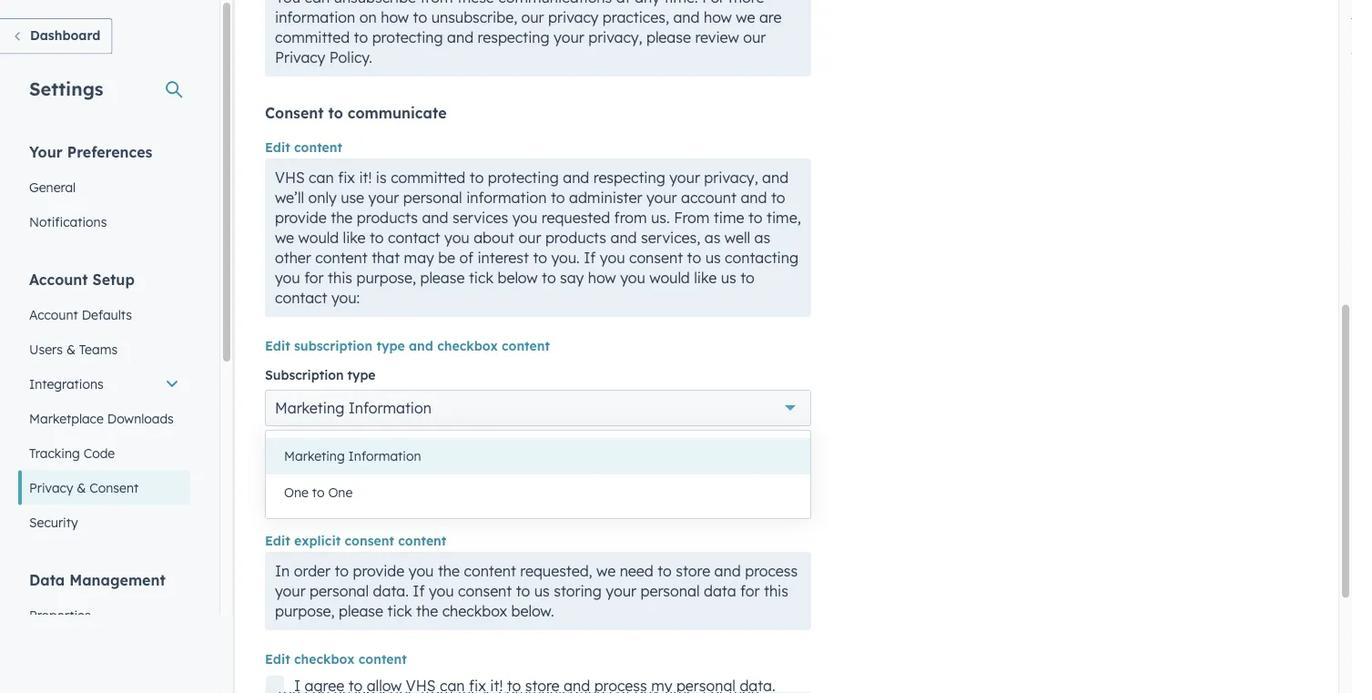Task type: locate. For each thing, give the bounding box(es) containing it.
1 vertical spatial purpose,
[[275, 602, 335, 620]]

0 vertical spatial us
[[706, 249, 721, 267]]

0 vertical spatial marketing
[[275, 399, 344, 417]]

0 vertical spatial other
[[275, 249, 311, 267]]

contact up may
[[388, 229, 440, 247]]

contact left you:
[[275, 289, 327, 307]]

how right say
[[588, 269, 616, 287]]

vhs inside 'vhs can fix it! is committed to protecting and respecting your privacy, and we'll only use your personal information to administer your account and to provide the products and services you requested from us. from time to time, we would like to contact you about our products and services, as well as other content that may be of interest to you. if you consent to us contacting you for this purpose, please tick below to say how you would like us to contact you:'
[[275, 169, 305, 187]]

1 horizontal spatial other
[[420, 447, 456, 465]]

content up the below.
[[464, 562, 516, 580]]

you:
[[331, 289, 360, 307]]

tick inside 'vhs can fix it! is committed to protecting and respecting your privacy, and we'll only use your personal information to administer your account and to provide the products and services you requested from us. from time to time, we would like to contact you about our products and services, as well as other content that may be of interest to you. if you consent to us contacting you for this purpose, please tick below to say how you would like us to contact you:'
[[469, 269, 494, 287]]

& right users
[[66, 341, 76, 357]]

on
[[360, 8, 377, 26]]

2 edit from the top
[[265, 338, 290, 354]]

personal
[[403, 189, 462, 207], [310, 582, 369, 600], [641, 582, 700, 600]]

and inside button
[[409, 338, 433, 354]]

2 vertical spatial us
[[534, 582, 550, 600]]

and down administer
[[611, 229, 637, 247]]

us inside in order to provide you the content requested, we need to store and process your personal data. if you consent to us storing your personal data for this purpose, please tick the checkbox below.
[[534, 582, 550, 600]]

provide inside in order to provide you the content requested, we need to store and process your personal data. if you consent to us storing your personal data for this purpose, please tick the checkbox below.
[[353, 562, 405, 580]]

& down the tracking code
[[77, 480, 86, 495]]

teams
[[79, 341, 118, 357]]

1 horizontal spatial like
[[694, 269, 717, 287]]

1 account from the top
[[29, 270, 88, 288]]

1 horizontal spatial tick
[[469, 269, 494, 287]]

committed down you
[[275, 28, 350, 46]]

0 vertical spatial information
[[275, 8, 355, 26]]

privacy, inside you can unsubscribe from these communications at any time. for more information on how to unsubscribe, our privacy practices, and how we are committed to protecting and respecting your privacy, please review our privacy policy.
[[589, 28, 643, 46]]

0 vertical spatial consent
[[265, 104, 324, 122]]

marketing information inside dropdown button
[[275, 399, 432, 417]]

1 edit from the top
[[265, 139, 290, 155]]

please inside in order to provide you the content requested, we need to store and process your personal data. if you consent to us storing your personal data for this purpose, please tick the checkbox below.
[[339, 602, 383, 620]]

& for privacy
[[77, 480, 86, 495]]

personal down order
[[310, 582, 369, 600]]

this
[[328, 269, 352, 287], [764, 582, 789, 600]]

0 vertical spatial information
[[349, 399, 432, 417]]

checkbox inside in order to provide you the content requested, we need to store and process your personal data. if you consent to us storing your personal data for this purpose, please tick the checkbox below.
[[442, 602, 507, 620]]

consent to process data
[[265, 497, 442, 516]]

account setup
[[29, 270, 135, 288]]

like
[[343, 229, 366, 247], [694, 269, 717, 287]]

1 horizontal spatial from
[[578, 447, 611, 465]]

marketing information down subscription type
[[275, 399, 432, 417]]

integrations
[[29, 376, 104, 392]]

1 vertical spatial like
[[694, 269, 717, 287]]

0 vertical spatial checkbox
[[437, 338, 498, 354]]

please
[[647, 28, 691, 46], [420, 269, 465, 287], [339, 602, 383, 620]]

this inside 'vhs can fix it! is committed to protecting and respecting your privacy, and we'll only use your personal information to administer your account and to provide the products and services you requested from us. from time to time, we would like to contact you about our products and services, as well as other content that may be of interest to you. if you consent to us contacting you for this purpose, please tick below to say how you would like us to contact you:'
[[328, 269, 352, 287]]

please down be
[[420, 269, 465, 287]]

the
[[331, 209, 353, 227], [438, 562, 460, 580], [416, 602, 438, 620]]

information up "services"
[[467, 189, 547, 207]]

0 horizontal spatial if
[[413, 582, 425, 600]]

consent inside in order to provide you the content requested, we need to store and process your personal data. if you consent to us storing your personal data for this purpose, please tick the checkbox below.
[[458, 582, 512, 600]]

your preferences element
[[18, 142, 190, 239]]

one to one
[[284, 485, 353, 500]]

0 vertical spatial products
[[357, 209, 418, 227]]

purpose, down order
[[275, 602, 335, 620]]

one to one button
[[266, 475, 811, 511]]

content inside in order to provide you the content requested, we need to store and process your personal data. if you consent to us storing your personal data for this purpose, please tick the checkbox below.
[[464, 562, 516, 580]]

content up you:
[[315, 249, 368, 267]]

privacy
[[275, 48, 325, 66], [29, 480, 73, 495]]

0 vertical spatial data
[[408, 497, 442, 516]]

protecting inside you can unsubscribe from these communications at any time. for more information on how to unsubscribe, our privacy practices, and how we are committed to protecting and respecting your privacy, please review our privacy policy.
[[372, 28, 443, 46]]

consent for consent to process data
[[265, 497, 324, 516]]

your down in
[[275, 582, 306, 600]]

committed inside you can unsubscribe from these communications at any time. for more information on how to unsubscribe, our privacy practices, and how we are committed to protecting and respecting your privacy, please review our privacy policy.
[[275, 28, 350, 46]]

1 vertical spatial respecting
[[594, 169, 666, 187]]

i
[[294, 447, 301, 465]]

our inside 'vhs can fix it! is committed to protecting and respecting your privacy, and we'll only use your personal information to administer your account and to provide the products and services you requested from us. from time to time, we would like to contact you about our products and services, as well as other content that may be of interest to you. if you consent to us contacting you for this purpose, please tick below to say how you would like us to contact you:'
[[519, 229, 541, 247]]

communications up the privacy
[[498, 0, 612, 6]]

1 vertical spatial for
[[741, 582, 760, 600]]

we
[[736, 8, 755, 26], [275, 229, 294, 247], [597, 562, 616, 580]]

1 vertical spatial contact
[[275, 289, 327, 307]]

1 horizontal spatial respecting
[[594, 169, 666, 187]]

marketing down the subscription
[[275, 399, 344, 417]]

we left need
[[597, 562, 616, 580]]

3 edit from the top
[[265, 533, 290, 549]]

administer
[[569, 189, 643, 207]]

1 vertical spatial marketing information
[[284, 448, 421, 464]]

notifications link
[[18, 204, 190, 239]]

information down you
[[275, 8, 355, 26]]

below
[[498, 269, 538, 287]]

respecting up administer
[[594, 169, 666, 187]]

1 horizontal spatial purpose,
[[357, 269, 416, 287]]

1 vertical spatial information
[[467, 189, 547, 207]]

content up only
[[294, 139, 342, 155]]

0 horizontal spatial vhs
[[275, 169, 305, 187]]

privacy,
[[589, 28, 643, 46], [704, 169, 758, 187]]

1 horizontal spatial consent
[[458, 582, 512, 600]]

0 vertical spatial fix
[[338, 169, 355, 187]]

account setup element
[[18, 269, 190, 540]]

1 horizontal spatial data
[[704, 582, 736, 600]]

process right the store
[[745, 562, 798, 580]]

process inside in order to provide you the content requested, we need to store and process your personal data. if you consent to us storing your personal data for this purpose, please tick the checkbox below.
[[745, 562, 798, 580]]

our
[[522, 8, 544, 26], [743, 28, 766, 46], [519, 229, 541, 247]]

to up "services"
[[470, 169, 484, 187]]

from left these
[[420, 0, 453, 6]]

consent up the explicit on the left of page
[[265, 497, 324, 516]]

personal up "services"
[[403, 189, 462, 207]]

tracking
[[29, 445, 80, 461]]

storing
[[554, 582, 602, 600]]

the inside 'vhs can fix it! is committed to protecting and respecting your privacy, and we'll only use your personal information to administer your account and to provide the products and services you requested from us. from time to time, we would like to contact you about our products and services, as well as other content that may be of interest to you. if you consent to us contacting you for this purpose, please tick below to say how you would like us to contact you:'
[[331, 209, 353, 227]]

0 horizontal spatial committed
[[275, 28, 350, 46]]

your inside you can unsubscribe from these communications at any time. for more information on how to unsubscribe, our privacy practices, and how we are committed to protecting and respecting your privacy, please review our privacy policy.
[[554, 28, 584, 46]]

policy.
[[330, 48, 373, 66]]

2 horizontal spatial we
[[736, 8, 755, 26]]

products
[[357, 209, 418, 227], [545, 229, 607, 247]]

0 horizontal spatial this
[[328, 269, 352, 287]]

content inside edit content "button"
[[294, 139, 342, 155]]

consent down services,
[[629, 249, 683, 267]]

as up contacting
[[755, 229, 771, 247]]

account
[[681, 189, 737, 207]]

information inside button
[[348, 448, 421, 464]]

1 vertical spatial fix
[[678, 447, 695, 465]]

account up users
[[29, 306, 78, 322]]

you up of
[[444, 229, 470, 247]]

1 horizontal spatial vhs
[[615, 447, 644, 465]]

practices,
[[603, 8, 669, 26]]

if right you.
[[584, 249, 596, 267]]

from up "one to one" button
[[578, 447, 611, 465]]

other right receive at left
[[420, 447, 456, 465]]

marketing
[[275, 399, 344, 417], [284, 448, 345, 464]]

edit up we'll
[[265, 139, 290, 155]]

edit for edit explicit consent content
[[265, 533, 290, 549]]

can right you
[[305, 0, 330, 6]]

communications inside you can unsubscribe from these communications at any time. for more information on how to unsubscribe, our privacy practices, and how we are committed to protecting and respecting your privacy, please review our privacy policy.
[[498, 0, 612, 6]]

0 horizontal spatial one
[[284, 485, 309, 500]]

data down the store
[[704, 582, 736, 600]]

our up interest
[[519, 229, 541, 247]]

receive
[[367, 447, 416, 465]]

purpose, down that
[[357, 269, 416, 287]]

1 vertical spatial privacy
[[29, 480, 73, 495]]

0 horizontal spatial please
[[339, 602, 383, 620]]

1 vertical spatial tick
[[388, 602, 412, 620]]

to up the explicit on the left of page
[[328, 497, 343, 516]]

0 horizontal spatial protecting
[[372, 28, 443, 46]]

2 information from the top
[[348, 448, 421, 464]]

say
[[560, 269, 584, 287]]

information
[[349, 399, 432, 417], [348, 448, 421, 464]]

provide up data.
[[353, 562, 405, 580]]

and down time.
[[673, 8, 700, 26]]

1 information from the top
[[349, 399, 432, 417]]

can inside you can unsubscribe from these communications at any time. for more information on how to unsubscribe, our privacy practices, and how we are committed to protecting and respecting your privacy, please review our privacy policy.
[[305, 0, 330, 6]]

you down services,
[[620, 269, 646, 287]]

any
[[635, 0, 660, 6]]

to right order
[[335, 562, 349, 580]]

to down unsubscribe
[[413, 8, 427, 26]]

would
[[298, 229, 339, 247], [650, 269, 690, 287]]

1 horizontal spatial as
[[755, 229, 771, 247]]

2 horizontal spatial from
[[614, 209, 647, 227]]

marketing up one to one
[[284, 448, 345, 464]]

2 horizontal spatial how
[[704, 8, 732, 26]]

1 one from the left
[[284, 485, 309, 500]]

respecting inside 'vhs can fix it! is committed to protecting and respecting your privacy, and we'll only use your personal information to administer your account and to provide the products and services you requested from us. from time to time, we would like to contact you about our products and services, as well as other content that may be of interest to you. if you consent to us contacting you for this purpose, please tick below to say how you would like us to contact you:'
[[594, 169, 666, 187]]

edit content
[[265, 139, 342, 155]]

privacy up security
[[29, 480, 73, 495]]

to up edit content
[[328, 104, 343, 122]]

checkbox
[[437, 338, 498, 354], [442, 602, 507, 620], [294, 651, 355, 667]]

checkbox left the below.
[[442, 602, 507, 620]]

please down data.
[[339, 602, 383, 620]]

list box
[[266, 431, 811, 518]]

0 horizontal spatial &
[[66, 341, 76, 357]]

0 horizontal spatial from
[[420, 0, 453, 6]]

0 horizontal spatial would
[[298, 229, 339, 247]]

other inside 'vhs can fix it! is committed to protecting and respecting your privacy, and we'll only use your personal information to administer your account and to provide the products and services you requested from us. from time to time, we would like to contact you about our products and services, as well as other content that may be of interest to you. if you consent to us contacting you for this purpose, please tick below to say how you would like us to contact you:'
[[275, 249, 311, 267]]

1 horizontal spatial one
[[328, 485, 353, 500]]

if right data.
[[413, 582, 425, 600]]

purpose, inside 'vhs can fix it! is committed to protecting and respecting your privacy, and we'll only use your personal information to administer your account and to provide the products and services you requested from us. from time to time, we would like to contact you about our products and services, as well as other content that may be of interest to you. if you consent to us contacting you for this purpose, please tick below to say how you would like us to contact you:'
[[357, 269, 416, 287]]

0 horizontal spatial we
[[275, 229, 294, 247]]

1 vertical spatial the
[[438, 562, 460, 580]]

1 vertical spatial data
[[704, 582, 736, 600]]

0 vertical spatial like
[[343, 229, 366, 247]]

1 horizontal spatial please
[[420, 269, 465, 287]]

protecting
[[372, 28, 443, 46], [488, 169, 559, 187]]

1 horizontal spatial we
[[597, 562, 616, 580]]

tick down data.
[[388, 602, 412, 620]]

data management element
[[18, 570, 190, 693]]

you.
[[551, 249, 580, 267]]

respecting down unsubscribe,
[[478, 28, 550, 46]]

1 as from the left
[[705, 229, 721, 247]]

settings
[[29, 77, 103, 100]]

0 horizontal spatial like
[[343, 229, 366, 247]]

edit inside "button"
[[265, 139, 290, 155]]

need
[[620, 562, 654, 580]]

security link
[[18, 505, 190, 540]]

marketing information
[[275, 399, 432, 417], [284, 448, 421, 464]]

0 vertical spatial protecting
[[372, 28, 443, 46]]

fix left it!
[[338, 169, 355, 187]]

1 vertical spatial would
[[650, 269, 690, 287]]

checkbox down order
[[294, 651, 355, 667]]

how down "for"
[[704, 8, 732, 26]]

0 vertical spatial communications
[[498, 0, 612, 6]]

we inside in order to provide you the content requested, we need to store and process your personal data. if you consent to us storing your personal data for this purpose, please tick the checkbox below.
[[597, 562, 616, 580]]

purpose, inside in order to provide you the content requested, we need to store and process your personal data. if you consent to us storing your personal data for this purpose, please tick the checkbox below.
[[275, 602, 335, 620]]

0 horizontal spatial how
[[381, 8, 409, 26]]

and right 'subscription'
[[409, 338, 433, 354]]

0 vertical spatial contact
[[388, 229, 440, 247]]

how
[[381, 8, 409, 26], [704, 8, 732, 26], [588, 269, 616, 287]]

edit up in
[[265, 533, 290, 549]]

you right data.
[[429, 582, 454, 600]]

personal down the store
[[641, 582, 700, 600]]

2 horizontal spatial consent
[[629, 249, 683, 267]]

at
[[616, 0, 631, 6]]

1 vertical spatial please
[[420, 269, 465, 287]]

general
[[29, 179, 76, 195]]

1 horizontal spatial for
[[741, 582, 760, 600]]

protecting up "services"
[[488, 169, 559, 187]]

0 vertical spatial tick
[[469, 269, 494, 287]]

one down agree
[[328, 485, 353, 500]]

0 vertical spatial the
[[331, 209, 353, 227]]

1 horizontal spatial products
[[545, 229, 607, 247]]

0 horizontal spatial data
[[408, 497, 442, 516]]

if
[[584, 249, 596, 267], [413, 582, 425, 600]]

and inside in order to provide you the content requested, we need to store and process your personal data. if you consent to us storing your personal data for this purpose, please tick the checkbox below.
[[715, 562, 741, 580]]

0 vertical spatial provide
[[275, 209, 327, 227]]

1 vertical spatial privacy,
[[704, 169, 758, 187]]

1 horizontal spatial if
[[584, 249, 596, 267]]

process up the edit explicit consent content
[[348, 497, 403, 516]]

properties link
[[18, 598, 190, 633]]

2 vertical spatial consent
[[458, 582, 512, 600]]

1 horizontal spatial process
[[745, 562, 798, 580]]

you right you.
[[600, 249, 625, 267]]

data
[[408, 497, 442, 516], [704, 582, 736, 600]]

users & teams
[[29, 341, 118, 357]]

1 vertical spatial if
[[413, 582, 425, 600]]

edit inside 'button'
[[265, 533, 290, 549]]

products up that
[[357, 209, 418, 227]]

other down we'll
[[275, 249, 311, 267]]

consent
[[265, 104, 324, 122], [90, 480, 139, 495], [265, 497, 324, 516]]

type right 'subscription'
[[377, 338, 405, 354]]

0 vertical spatial vhs
[[275, 169, 305, 187]]

1 vertical spatial committed
[[391, 169, 466, 187]]

0 horizontal spatial for
[[304, 269, 324, 287]]

us.
[[651, 209, 670, 227]]

as left well
[[705, 229, 721, 247]]

products down requested
[[545, 229, 607, 247]]

0 horizontal spatial type
[[348, 367, 376, 383]]

to up that
[[370, 229, 384, 247]]

our down are in the top right of the page
[[743, 28, 766, 46]]

consent down tracking code link
[[90, 480, 139, 495]]

1 vertical spatial this
[[764, 582, 789, 600]]

account
[[29, 270, 88, 288], [29, 306, 78, 322]]

and right the store
[[715, 562, 741, 580]]

for
[[304, 269, 324, 287], [741, 582, 760, 600]]

like down use
[[343, 229, 366, 247]]

0 vertical spatial we
[[736, 8, 755, 26]]

1 horizontal spatial this
[[764, 582, 789, 600]]

defaults
[[82, 306, 132, 322]]

1 vertical spatial consent
[[345, 533, 394, 549]]

information up receive at left
[[349, 399, 432, 417]]

fix
[[338, 169, 355, 187], [678, 447, 695, 465]]

content inside 'vhs can fix it! is committed to protecting and respecting your privacy, and we'll only use your personal information to administer your account and to provide the products and services you requested from us. from time to time, we would like to contact you about our products and services, as well as other content that may be of interest to you. if you consent to us contacting you for this purpose, please tick below to say how you would like us to contact you:'
[[315, 249, 368, 267]]

below.
[[512, 602, 554, 620]]

edit for edit content
[[265, 139, 290, 155]]

1 vertical spatial &
[[77, 480, 86, 495]]

please inside 'vhs can fix it! is committed to protecting and respecting your privacy, and we'll only use your personal information to administer your account and to provide the products and services you requested from us. from time to time, we would like to contact you about our products and services, as well as other content that may be of interest to you. if you consent to us contacting you for this purpose, please tick below to say how you would like us to contact you:'
[[420, 269, 465, 287]]

consent for consent to communicate
[[265, 104, 324, 122]]

subscription type
[[265, 367, 376, 383]]

privacy, down 'practices,' on the top left of the page
[[589, 28, 643, 46]]

committed right the is
[[391, 169, 466, 187]]

marketing information inside button
[[284, 448, 421, 464]]

2 account from the top
[[29, 306, 78, 322]]

and up be
[[422, 209, 449, 227]]

0 vertical spatial for
[[304, 269, 324, 287]]

1 horizontal spatial information
[[467, 189, 547, 207]]

we down we'll
[[275, 229, 294, 247]]

communications up "one to one" button
[[460, 447, 574, 465]]

1 vertical spatial vhs
[[615, 447, 644, 465]]

vhs
[[275, 169, 305, 187], [615, 447, 644, 465]]

4 edit from the top
[[265, 651, 290, 667]]

to inside "one to one" button
[[312, 485, 325, 500]]

2 vertical spatial our
[[519, 229, 541, 247]]

other
[[275, 249, 311, 267], [420, 447, 456, 465]]

can inside 'vhs can fix it! is committed to protecting and respecting your privacy, and we'll only use your personal information to administer your account and to provide the products and services you requested from us. from time to time, we would like to contact you about our products and services, as well as other content that may be of interest to you. if you consent to us contacting you for this purpose, please tick below to say how you would like us to contact you:'
[[309, 169, 334, 187]]

us up the below.
[[534, 582, 550, 600]]

would down services,
[[650, 269, 690, 287]]

0 vertical spatial can
[[305, 0, 330, 6]]

privacy, up the 'account'
[[704, 169, 758, 187]]

how down unsubscribe
[[381, 8, 409, 26]]

to up requested
[[551, 189, 565, 207]]

consent up edit content
[[265, 104, 324, 122]]

fix inside 'vhs can fix it! is committed to protecting and respecting your privacy, and we'll only use your personal information to administer your account and to provide the products and services you requested from us. from time to time, we would like to contact you about our products and services, as well as other content that may be of interest to you. if you consent to us contacting you for this purpose, please tick below to say how you would like us to contact you:'
[[338, 169, 355, 187]]

1 vertical spatial products
[[545, 229, 607, 247]]

us
[[706, 249, 721, 267], [721, 269, 737, 287], [534, 582, 550, 600]]

edit explicit consent content
[[265, 533, 447, 549]]

tick
[[469, 269, 494, 287], [388, 602, 412, 620]]

content up data.
[[398, 533, 447, 549]]

account for account setup
[[29, 270, 88, 288]]

&
[[66, 341, 76, 357], [77, 480, 86, 495]]

privacy, inside 'vhs can fix it! is committed to protecting and respecting your privacy, and we'll only use your personal information to administer your account and to provide the products and services you requested from us. from time to time, we would like to contact you about our products and services, as well as other content that may be of interest to you. if you consent to us contacting you for this purpose, please tick below to say how you would like us to contact you:'
[[704, 169, 758, 187]]

interest
[[478, 249, 529, 267]]

would down only
[[298, 229, 339, 247]]

0 vertical spatial committed
[[275, 28, 350, 46]]

edit up the subscription
[[265, 338, 290, 354]]

list box containing marketing information
[[266, 431, 811, 518]]

if inside in order to provide you the content requested, we need to store and process your personal data. if you consent to us storing your personal data for this purpose, please tick the checkbox below.
[[413, 582, 425, 600]]

0 vertical spatial type
[[377, 338, 405, 354]]

0 vertical spatial privacy,
[[589, 28, 643, 46]]

provide inside 'vhs can fix it! is committed to protecting and respecting your privacy, and we'll only use your personal information to administer your account and to provide the products and services you requested from us. from time to time, we would like to contact you about our products and services, as well as other content that may be of interest to you. if you consent to us contacting you for this purpose, please tick below to say how you would like us to contact you:'
[[275, 209, 327, 227]]

one down i
[[284, 485, 309, 500]]

content inside edit checkbox content button
[[359, 651, 407, 667]]

to up time,
[[771, 189, 786, 207]]

1 vertical spatial can
[[309, 169, 334, 187]]

can up only
[[309, 169, 334, 187]]

respecting
[[478, 28, 550, 46], [594, 169, 666, 187]]

1 horizontal spatial privacy
[[275, 48, 325, 66]]

purpose,
[[357, 269, 416, 287], [275, 602, 335, 620]]



Task type: vqa. For each thing, say whether or not it's contained in the screenshot.
Close "icon"
no



Task type: describe. For each thing, give the bounding box(es) containing it.
edit subscription type and checkbox content
[[265, 338, 550, 354]]

marketing information button
[[265, 390, 812, 426]]

this inside in order to provide you the content requested, we need to store and process your personal data. if you consent to us storing your personal data for this purpose, please tick the checkbox below.
[[764, 582, 789, 600]]

& for users
[[66, 341, 76, 357]]

0 horizontal spatial contact
[[275, 289, 327, 307]]

edit subscription type and checkbox content button
[[265, 335, 550, 357]]

your preferences
[[29, 143, 152, 161]]

to up the below.
[[516, 582, 530, 600]]

account defaults
[[29, 306, 132, 322]]

information inside you can unsubscribe from these communications at any time. for more information on how to unsubscribe, our privacy practices, and how we are committed to protecting and respecting your privacy, please review our privacy policy.
[[275, 8, 355, 26]]

data.
[[373, 582, 409, 600]]

you
[[275, 0, 301, 6]]

data inside in order to provide you the content requested, we need to store and process your personal data. if you consent to us storing your personal data for this purpose, please tick the checkbox below.
[[704, 582, 736, 600]]

marketing inside marketing information dropdown button
[[275, 399, 344, 417]]

type inside button
[[377, 338, 405, 354]]

2 vertical spatial the
[[416, 602, 438, 620]]

may
[[404, 249, 434, 267]]

edit for edit checkbox content
[[265, 651, 290, 667]]

be
[[438, 249, 455, 267]]

privacy
[[548, 8, 599, 26]]

users
[[29, 341, 63, 357]]

it!.
[[699, 447, 715, 465]]

1 vertical spatial us
[[721, 269, 737, 287]]

vhs can fix it! is committed to protecting and respecting your privacy, and we'll only use your personal information to administer your account and to provide the products and services you requested from us. from time to time, we would like to contact you about our products and services, as well as other content that may be of interest to you. if you consent to us contacting you for this purpose, please tick below to say how you would like us to contact you:
[[275, 169, 801, 307]]

we inside 'vhs can fix it! is committed to protecting and respecting your privacy, and we'll only use your personal information to administer your account and to provide the products and services you requested from us. from time to time, we would like to contact you about our products and services, as well as other content that may be of interest to you. if you consent to us contacting you for this purpose, please tick below to say how you would like us to contact you:'
[[275, 229, 294, 247]]

to down services,
[[687, 249, 701, 267]]

communications for these
[[498, 0, 612, 6]]

to down contacting
[[741, 269, 755, 287]]

0 horizontal spatial process
[[348, 497, 403, 516]]

marketing information button
[[266, 438, 811, 475]]

tracking code
[[29, 445, 115, 461]]

1 horizontal spatial contact
[[388, 229, 440, 247]]

1 vertical spatial other
[[420, 447, 456, 465]]

setup
[[92, 270, 135, 288]]

0 horizontal spatial personal
[[310, 582, 369, 600]]

edit checkbox content
[[265, 651, 407, 667]]

preferences
[[67, 143, 152, 161]]

personal inside 'vhs can fix it! is committed to protecting and respecting your privacy, and we'll only use your personal information to administer your account and to provide the products and services you requested from us. from time to time, we would like to contact you about our products and services, as well as other content that may be of interest to you. if you consent to us contacting you for this purpose, please tick below to say how you would like us to contact you:'
[[403, 189, 462, 207]]

your
[[29, 143, 63, 161]]

store
[[676, 562, 711, 580]]

your down the is
[[369, 189, 399, 207]]

account for account defaults
[[29, 306, 78, 322]]

you up about
[[513, 209, 538, 227]]

edit content button
[[265, 137, 342, 158]]

2 vertical spatial checkbox
[[294, 651, 355, 667]]

in order to provide you the content requested, we need to store and process your personal data. if you consent to us storing your personal data for this purpose, please tick the checkbox below.
[[275, 562, 798, 620]]

information inside dropdown button
[[349, 399, 432, 417]]

time
[[714, 209, 745, 227]]

edit for edit subscription type and checkbox content
[[265, 338, 290, 354]]

for
[[702, 0, 725, 6]]

is
[[376, 169, 387, 187]]

services,
[[641, 229, 701, 247]]

1 horizontal spatial fix
[[678, 447, 695, 465]]

it!
[[359, 169, 372, 187]]

for inside in order to provide you the content requested, we need to store and process your personal data. if you consent to us storing your personal data for this purpose, please tick the checkbox below.
[[741, 582, 760, 600]]

communications for other
[[460, 447, 574, 465]]

privacy & consent
[[29, 480, 139, 495]]

can for fix
[[309, 169, 334, 187]]

requested
[[542, 209, 610, 227]]

content inside the edit subscription type and checkbox content button
[[502, 338, 550, 354]]

to right agree
[[349, 447, 363, 465]]

in
[[275, 562, 290, 580]]

properties
[[29, 607, 91, 623]]

requested,
[[520, 562, 593, 580]]

2 vertical spatial can
[[648, 447, 674, 465]]

from inside you can unsubscribe from these communications at any time. for more information on how to unsubscribe, our privacy practices, and how we are committed to protecting and respecting your privacy, please review our privacy policy.
[[420, 0, 453, 6]]

if inside 'vhs can fix it! is committed to protecting and respecting your privacy, and we'll only use your personal information to administer your account and to provide the products and services you requested from us. from time to time, we would like to contact you about our products and services, as well as other content that may be of interest to you. if you consent to us contacting you for this purpose, please tick below to say how you would like us to contact you:'
[[584, 249, 596, 267]]

we'll
[[275, 189, 304, 207]]

privacy inside you can unsubscribe from these communications at any time. for more information on how to unsubscribe, our privacy practices, and how we are committed to protecting and respecting your privacy, please review our privacy policy.
[[275, 48, 325, 66]]

security
[[29, 514, 78, 530]]

contacting
[[725, 249, 799, 267]]

you down we'll
[[275, 269, 300, 287]]

1 vertical spatial our
[[743, 28, 766, 46]]

i agree to receive other communications from vhs can fix it!.
[[294, 447, 715, 465]]

services
[[453, 209, 508, 227]]

2 one from the left
[[328, 485, 353, 500]]

are
[[760, 8, 782, 26]]

well
[[725, 229, 751, 247]]

you can unsubscribe from these communications at any time. for more information on how to unsubscribe, our privacy practices, and how we are committed to protecting and respecting your privacy, please review our privacy policy.
[[275, 0, 782, 66]]

marketplace
[[29, 410, 104, 426]]

data
[[29, 571, 65, 589]]

subscription
[[294, 338, 373, 354]]

2 as from the left
[[755, 229, 771, 247]]

0 vertical spatial our
[[522, 8, 544, 26]]

management
[[69, 571, 166, 589]]

time,
[[767, 209, 801, 227]]

of
[[460, 249, 474, 267]]

2 horizontal spatial personal
[[641, 582, 700, 600]]

code
[[84, 445, 115, 461]]

and up time
[[741, 189, 767, 207]]

and up time,
[[762, 169, 789, 187]]

integrations button
[[18, 367, 190, 401]]

explicit
[[294, 533, 341, 549]]

1 vertical spatial type
[[348, 367, 376, 383]]

your up the 'account'
[[670, 169, 700, 187]]

protecting inside 'vhs can fix it! is committed to protecting and respecting your privacy, and we'll only use your personal information to administer your account and to provide the products and services you requested from us. from time to time, we would like to contact you about our products and services, as well as other content that may be of interest to you. if you consent to us contacting you for this purpose, please tick below to say how you would like us to contact you:'
[[488, 169, 559, 187]]

communicate
[[348, 104, 447, 122]]

can for unsubscribe
[[305, 0, 330, 6]]

from inside 'vhs can fix it! is committed to protecting and respecting your privacy, and we'll only use your personal information to administer your account and to provide the products and services you requested from us. from time to time, we would like to contact you about our products and services, as well as other content that may be of interest to you. if you consent to us contacting you for this purpose, please tick below to say how you would like us to contact you:'
[[614, 209, 647, 227]]

respecting inside you can unsubscribe from these communications at any time. for more information on how to unsubscribe, our privacy practices, and how we are committed to protecting and respecting your privacy, please review our privacy policy.
[[478, 28, 550, 46]]

notifications
[[29, 214, 107, 230]]

only
[[308, 189, 337, 207]]

information inside 'vhs can fix it! is committed to protecting and respecting your privacy, and we'll only use your personal information to administer your account and to provide the products and services you requested from us. from time to time, we would like to contact you about our products and services, as well as other content that may be of interest to you. if you consent to us contacting you for this purpose, please tick below to say how you would like us to contact you:'
[[467, 189, 547, 207]]

that
[[372, 249, 400, 267]]

marketplace downloads link
[[18, 401, 190, 436]]

consent inside edit explicit consent content 'button'
[[345, 533, 394, 549]]

privacy & consent link
[[18, 470, 190, 505]]

agree
[[305, 447, 344, 465]]

1 horizontal spatial would
[[650, 269, 690, 287]]

0 horizontal spatial products
[[357, 209, 418, 227]]

to right time
[[749, 209, 763, 227]]

you up data.
[[409, 562, 434, 580]]

how inside 'vhs can fix it! is committed to protecting and respecting your privacy, and we'll only use your personal information to administer your account and to provide the products and services you requested from us. from time to time, we would like to contact you about our products and services, as well as other content that may be of interest to you. if you consent to us contacting you for this purpose, please tick below to say how you would like us to contact you:'
[[588, 269, 616, 287]]

review
[[695, 28, 739, 46]]

consent inside account setup element
[[90, 480, 139, 495]]

and down unsubscribe,
[[447, 28, 474, 46]]

general link
[[18, 170, 190, 204]]

data management
[[29, 571, 166, 589]]

privacy inside account setup element
[[29, 480, 73, 495]]

time.
[[664, 0, 698, 6]]

tick inside in order to provide you the content requested, we need to store and process your personal data. if you consent to us storing your personal data for this purpose, please tick the checkbox below.
[[388, 602, 412, 620]]

to left you.
[[533, 249, 547, 267]]

subscription
[[265, 367, 344, 383]]

tracking code link
[[18, 436, 190, 470]]

from
[[674, 209, 710, 227]]

to down on
[[354, 28, 368, 46]]

dashboard link
[[0, 18, 112, 54]]

about
[[474, 229, 515, 247]]

marketplace downloads
[[29, 410, 174, 426]]

to left say
[[542, 269, 556, 287]]

dashboard
[[30, 27, 101, 43]]

order
[[294, 562, 331, 580]]

these
[[457, 0, 494, 6]]

unsubscribe,
[[431, 8, 517, 26]]

please inside you can unsubscribe from these communications at any time. for more information on how to unsubscribe, our privacy practices, and how we are committed to protecting and respecting your privacy, please review our privacy policy.
[[647, 28, 691, 46]]

edit checkbox content button
[[265, 649, 407, 670]]

your up us.
[[647, 189, 677, 207]]

committed inside 'vhs can fix it! is committed to protecting and respecting your privacy, and we'll only use your personal information to administer your account and to provide the products and services you requested from us. from time to time, we would like to contact you about our products and services, as well as other content that may be of interest to you. if you consent to us contacting you for this purpose, please tick below to say how you would like us to contact you:'
[[391, 169, 466, 187]]

for inside 'vhs can fix it! is committed to protecting and respecting your privacy, and we'll only use your personal information to administer your account and to provide the products and services you requested from us. from time to time, we would like to contact you about our products and services, as well as other content that may be of interest to you. if you consent to us contacting you for this purpose, please tick below to say how you would like us to contact you:'
[[304, 269, 324, 287]]

use
[[341, 189, 364, 207]]

consent to communicate
[[265, 104, 447, 122]]

we inside you can unsubscribe from these communications at any time. for more information on how to unsubscribe, our privacy practices, and how we are committed to protecting and respecting your privacy, please review our privacy policy.
[[736, 8, 755, 26]]

unsubscribe
[[334, 0, 416, 6]]

consent inside 'vhs can fix it! is committed to protecting and respecting your privacy, and we'll only use your personal information to administer your account and to provide the products and services you requested from us. from time to time, we would like to contact you about our products and services, as well as other content that may be of interest to you. if you consent to us contacting you for this purpose, please tick below to say how you would like us to contact you:'
[[629, 249, 683, 267]]

marketing inside marketing information button
[[284, 448, 345, 464]]

content inside edit explicit consent content 'button'
[[398, 533, 447, 549]]

to right need
[[658, 562, 672, 580]]

0 vertical spatial would
[[298, 229, 339, 247]]

account defaults link
[[18, 297, 190, 332]]

your down need
[[606, 582, 637, 600]]

and up administer
[[563, 169, 590, 187]]



